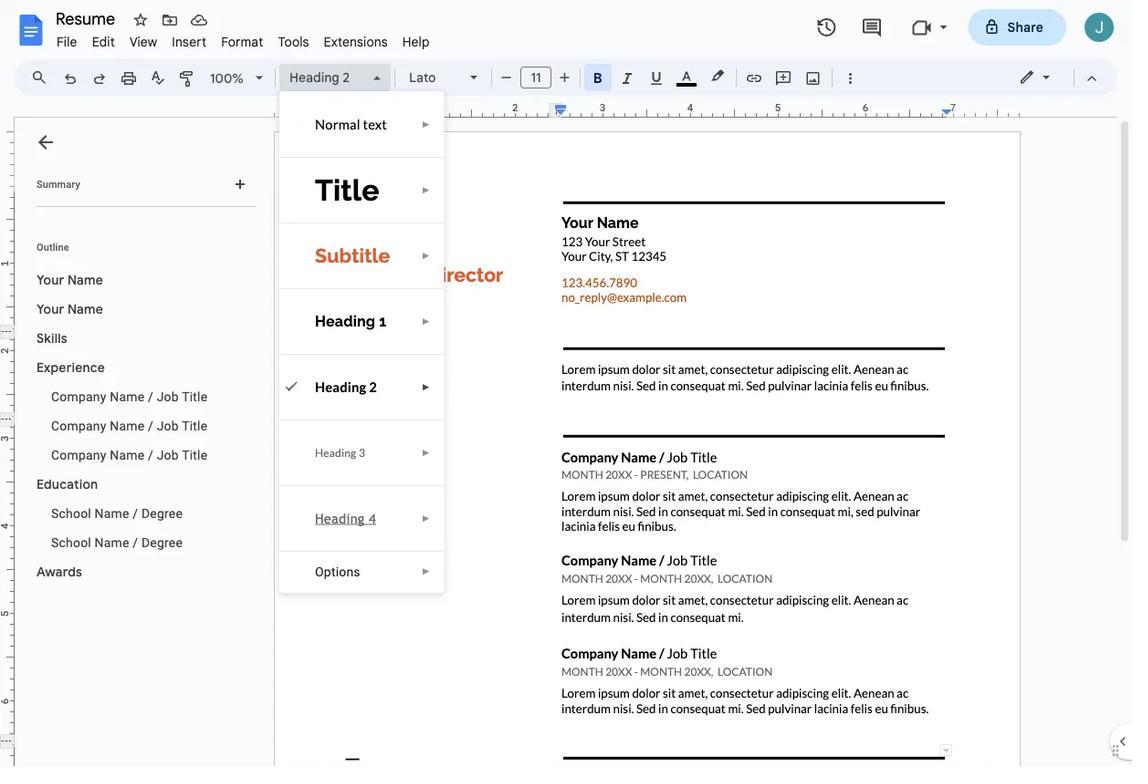 Task type: describe. For each thing, give the bounding box(es) containing it.
text color image
[[677, 65, 697, 87]]

options o element
[[315, 565, 366, 580]]

click to select borders image
[[941, 745, 952, 757]]

extensions
[[324, 34, 388, 50]]

2 inside "option"
[[343, 69, 350, 85]]

2 degree from the top
[[142, 536, 183, 551]]

edit
[[92, 34, 115, 50]]

outline
[[37, 242, 69, 253]]

3
[[359, 447, 365, 460]]

education
[[37, 477, 98, 493]]

heading 4
[[315, 511, 376, 527]]

tools
[[278, 34, 309, 50]]

format menu item
[[214, 31, 271, 53]]

mode and view toolbar
[[1005, 59, 1107, 96]]

insert menu item
[[165, 31, 214, 53]]

2 your name from the top
[[37, 301, 103, 317]]

1 your from the top
[[37, 272, 64, 288]]

3 job from the top
[[157, 448, 179, 463]]

1 your name from the top
[[37, 272, 103, 288]]

Rename text field
[[49, 7, 126, 29]]

summary
[[37, 179, 80, 190]]

5 ► from the top
[[422, 382, 431, 393]]

title application
[[0, 0, 1132, 768]]

2 job from the top
[[157, 419, 179, 434]]

view menu item
[[122, 31, 165, 53]]

styles list. heading 2 selected. option
[[289, 65, 363, 90]]

2 ► from the top
[[422, 185, 431, 195]]

7 ► from the top
[[422, 514, 431, 524]]

4
[[369, 511, 376, 527]]

1 school name / degree from the top
[[51, 506, 183, 521]]

view
[[130, 34, 157, 50]]

o ptions
[[315, 565, 360, 580]]

1 company from the top
[[51, 389, 106, 405]]

heading up heading 3
[[315, 379, 366, 395]]

1 job from the top
[[157, 389, 179, 405]]

heading 2 inside "option"
[[289, 69, 350, 85]]

1 school from the top
[[51, 506, 91, 521]]

help
[[402, 34, 430, 50]]

title list box
[[279, 91, 444, 594]]

help menu item
[[395, 31, 437, 53]]

heading left 3 at the bottom of the page
[[315, 447, 357, 460]]

3 company from the top
[[51, 448, 106, 463]]

text
[[363, 116, 387, 132]]

4 ► from the top
[[422, 316, 431, 327]]

insert image image
[[803, 65, 824, 90]]

2 school from the top
[[51, 536, 91, 551]]

document outline element
[[15, 118, 263, 768]]

ptions
[[324, 565, 360, 580]]

share
[[1008, 19, 1044, 35]]

heading 1
[[315, 313, 387, 330]]

2 school name / degree from the top
[[51, 536, 183, 551]]

2 company from the top
[[51, 419, 106, 434]]

heading 3
[[315, 447, 365, 460]]

file menu item
[[49, 31, 85, 53]]



Task type: vqa. For each thing, say whether or not it's contained in the screenshot.
Zoom field
yes



Task type: locate. For each thing, give the bounding box(es) containing it.
Menus field
[[23, 65, 63, 90]]

extensions menu item
[[317, 31, 395, 53]]

awards
[[37, 564, 82, 580]]

0 vertical spatial degree
[[142, 506, 183, 521]]

your
[[37, 272, 64, 288], [37, 301, 64, 317]]

degree
[[142, 506, 183, 521], [142, 536, 183, 551]]

1 vertical spatial company
[[51, 419, 106, 434]]

format
[[221, 34, 263, 50]]

your up skills
[[37, 301, 64, 317]]

your name down outline
[[37, 272, 103, 288]]

/
[[148, 389, 153, 405], [148, 419, 153, 434], [148, 448, 153, 463], [133, 506, 138, 521], [133, 536, 138, 551]]

Font size text field
[[521, 67, 551, 89]]

1 vertical spatial your name
[[37, 301, 103, 317]]

2 vertical spatial company
[[51, 448, 106, 463]]

1 vertical spatial degree
[[142, 536, 183, 551]]

0 vertical spatial heading 2
[[289, 69, 350, 85]]

subtitle
[[315, 245, 390, 268]]

edit menu item
[[85, 31, 122, 53]]

1 vertical spatial school
[[51, 536, 91, 551]]

heading left 1
[[315, 313, 375, 330]]

heading down "tools" menu item on the left top of page
[[289, 69, 340, 85]]

2 vertical spatial job
[[157, 448, 179, 463]]

school name / degree down education
[[51, 506, 183, 521]]

1
[[379, 313, 387, 330]]

1 horizontal spatial 2
[[369, 379, 377, 395]]

your down outline
[[37, 272, 64, 288]]

Font size field
[[520, 67, 559, 89]]

Star checkbox
[[128, 7, 153, 33]]

0 vertical spatial job
[[157, 389, 179, 405]]

tools menu item
[[271, 31, 317, 53]]

0 vertical spatial company
[[51, 389, 106, 405]]

3 company name / job title from the top
[[51, 448, 208, 463]]

highlight color image
[[708, 65, 728, 87]]

heading 2 inside title list box
[[315, 379, 377, 395]]

3 ► from the top
[[422, 251, 431, 261]]

menu bar inside menu bar banner
[[49, 24, 437, 54]]

your name up skills
[[37, 301, 103, 317]]

summary heading
[[37, 177, 80, 192]]

school down education
[[51, 506, 91, 521]]

o
[[315, 565, 324, 580]]

2
[[343, 69, 350, 85], [369, 379, 377, 395]]

1 ► from the top
[[422, 119, 431, 130]]

heading
[[289, 69, 340, 85], [315, 313, 375, 330], [315, 379, 366, 395], [315, 447, 357, 460], [315, 511, 365, 527]]

0 horizontal spatial 2
[[343, 69, 350, 85]]

share button
[[968, 9, 1067, 46]]

1 degree from the top
[[142, 506, 183, 521]]

menu bar
[[49, 24, 437, 54]]

0 vertical spatial school
[[51, 506, 91, 521]]

company
[[51, 389, 106, 405], [51, 419, 106, 434], [51, 448, 106, 463]]

school up awards
[[51, 536, 91, 551]]

company name / job title
[[51, 389, 208, 405], [51, 419, 208, 434], [51, 448, 208, 463]]

Zoom text field
[[205, 66, 249, 91]]

skills
[[37, 331, 67, 347]]

heading inside "option"
[[289, 69, 340, 85]]

school name / degree
[[51, 506, 183, 521], [51, 536, 183, 551]]

heading 2
[[289, 69, 350, 85], [315, 379, 377, 395]]

main toolbar
[[54, 0, 865, 708]]

Zoom field
[[203, 65, 271, 92]]

heading 2 down the heading 1
[[315, 379, 377, 395]]

1 vertical spatial job
[[157, 419, 179, 434]]

name
[[67, 272, 103, 288], [67, 301, 103, 317], [110, 389, 145, 405], [110, 419, 145, 434], [110, 448, 145, 463], [95, 506, 129, 521], [95, 536, 129, 551]]

menu bar banner
[[0, 0, 1132, 768]]

0 vertical spatial your name
[[37, 272, 103, 288]]

2 your from the top
[[37, 301, 64, 317]]

6 ► from the top
[[422, 448, 431, 458]]

2 company name / job title from the top
[[51, 419, 208, 434]]

insert
[[172, 34, 207, 50]]

normal
[[315, 116, 360, 132]]

font list. lato selected. option
[[409, 65, 459, 90]]

2 inside title list box
[[369, 379, 377, 395]]

heading left 4 at the left bottom
[[315, 511, 365, 527]]

heading 2 down "tools" menu item on the left top of page
[[289, 69, 350, 85]]

1 vertical spatial 2
[[369, 379, 377, 395]]

►
[[422, 119, 431, 130], [422, 185, 431, 195], [422, 251, 431, 261], [422, 316, 431, 327], [422, 382, 431, 393], [422, 448, 431, 458], [422, 514, 431, 524], [422, 567, 431, 578]]

1 vertical spatial heading 2
[[315, 379, 377, 395]]

menu bar containing file
[[49, 24, 437, 54]]

2 down extensions
[[343, 69, 350, 85]]

1 vertical spatial school name / degree
[[51, 536, 183, 551]]

normal text
[[315, 116, 387, 132]]

title inside list box
[[315, 173, 379, 207]]

0 vertical spatial school name / degree
[[51, 506, 183, 521]]

8 ► from the top
[[422, 567, 431, 578]]

0 vertical spatial 2
[[343, 69, 350, 85]]

0 vertical spatial company name / job title
[[51, 389, 208, 405]]

lato
[[409, 69, 436, 85]]

school
[[51, 506, 91, 521], [51, 536, 91, 551]]

your name
[[37, 272, 103, 288], [37, 301, 103, 317]]

2 vertical spatial company name / job title
[[51, 448, 208, 463]]

1 vertical spatial your
[[37, 301, 64, 317]]

file
[[57, 34, 77, 50]]

1 vertical spatial company name / job title
[[51, 419, 208, 434]]

2 down the heading 1
[[369, 379, 377, 395]]

title
[[315, 173, 379, 207], [182, 389, 208, 405], [182, 419, 208, 434], [182, 448, 208, 463]]

0 vertical spatial your
[[37, 272, 64, 288]]

job
[[157, 389, 179, 405], [157, 419, 179, 434], [157, 448, 179, 463]]

experience
[[37, 360, 105, 376]]

1 company name / job title from the top
[[51, 389, 208, 405]]

outline heading
[[15, 240, 263, 266]]

school name / degree up awards
[[51, 536, 183, 551]]



